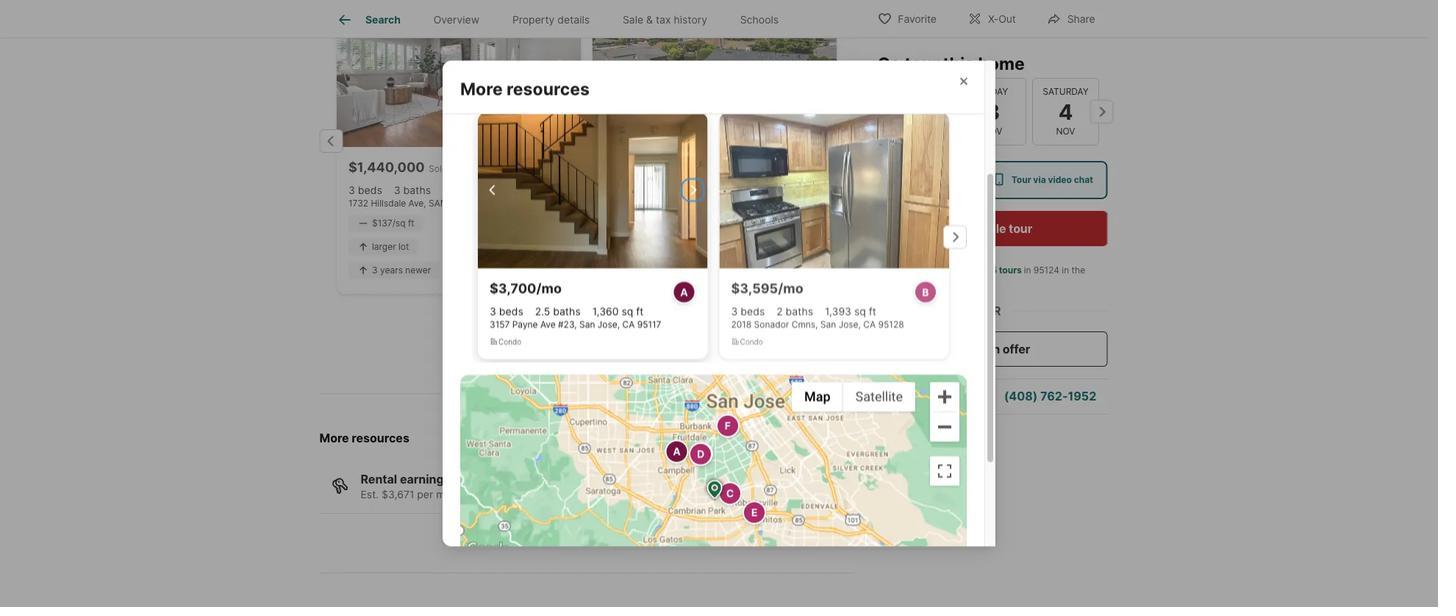 Task type: describe. For each thing, give the bounding box(es) containing it.
rental earnings est. $3,671 per month, based on comparable rentals
[[361, 473, 614, 502]]

schools tab
[[724, 2, 795, 37]]

1 horizontal spatial in
[[1024, 265, 1031, 276]]

in inside the in the last 30 days
[[1062, 265, 1069, 276]]

1 vertical spatial resources
[[352, 432, 409, 446]]

1 vertical spatial rentals
[[695, 77, 733, 91]]

ca for $1,500,000
[[730, 199, 742, 209]]

history
[[674, 13, 707, 26]]

1,393
[[825, 305, 851, 318]]

ask a question
[[892, 389, 977, 404]]

1 nov from the left
[[910, 126, 929, 137]]

sq for $3,595
[[854, 305, 866, 318]]

rental inside more resources dialog
[[485, 77, 520, 91]]

per
[[417, 489, 433, 502]]

satellite
[[856, 389, 903, 405]]

schedule tour
[[953, 221, 1032, 236]]

ca for $1,440,000
[[477, 199, 490, 209]]

e
[[751, 506, 758, 519]]

tour for schedule
[[1009, 221, 1032, 236]]

$1,440,000 sold price
[[349, 160, 471, 176]]

larger lot for $1,500,000
[[628, 242, 665, 253]]

nearby comparable rentals
[[460, 53, 635, 69]]

jose, for $1,500,000
[[702, 199, 727, 209]]

1,360 sq ft
[[592, 305, 644, 318]]

b inside map region
[[698, 448, 705, 460]]

price for $1,500,000
[[706, 164, 727, 175]]

the
[[460, 77, 482, 91]]

2018
[[731, 319, 752, 330]]

30
[[929, 278, 940, 289]]

x-out
[[988, 13, 1016, 25]]

95128
[[878, 319, 904, 330]]

3 up 2018 on the right bottom of the page
[[731, 305, 738, 318]]

6
[[604, 77, 611, 91]]

2 horizontal spatial 95124
[[1034, 265, 1059, 276]]

on inside view comparables on map button
[[620, 333, 635, 347]]

led
[[971, 265, 984, 276]]

ft right $137/sq
[[408, 219, 415, 229]]

2 inside more resources dialog
[[777, 305, 783, 318]]

go
[[878, 53, 901, 74]]

95124 for $1,500,000
[[745, 199, 770, 209]]

3157 payne ave #23, san jose, ca 95117
[[490, 319, 661, 330]]

more resources dialog
[[443, 0, 1008, 607]]

sold for $1,500,000
[[685, 164, 703, 175]]

via
[[1033, 175, 1046, 185]]

a inside map region
[[673, 446, 681, 458]]

ave, for $1,440,000
[[409, 199, 427, 209]]

details
[[558, 13, 590, 26]]

1,393 sq ft
[[825, 305, 876, 318]]

last
[[911, 278, 926, 289]]

$1,500,000
[[605, 160, 681, 176]]

2 years newer
[[628, 266, 687, 277]]

1 vertical spatial more
[[319, 432, 349, 446]]

start
[[955, 342, 983, 356]]

offer
[[1003, 342, 1030, 356]]

nearby
[[460, 53, 507, 69]]

$137/sq ft
[[372, 219, 415, 229]]

chat
[[1074, 175, 1093, 185]]

previous button image
[[484, 181, 501, 199]]

photo of 1732 hillsdale ave, san jose, ca 95124 image
[[337, 0, 581, 148]]

ft for $3,700
[[636, 305, 644, 318]]

property
[[512, 13, 555, 26]]

x-
[[988, 13, 999, 25]]

next image
[[831, 130, 855, 153]]

$3,595 /mo
[[731, 280, 803, 296]]

schools
[[740, 13, 779, 26]]

price for $1,440,000
[[450, 164, 471, 175]]

3157
[[490, 319, 510, 330]]

next button image
[[684, 181, 702, 199]]

rentals inside rental earnings est. $3,671 per month, based on comparable rentals
[[581, 489, 614, 502]]

satellite button
[[843, 382, 915, 412]]

condo for $3,700
[[499, 337, 522, 346]]

favorite button
[[865, 3, 949, 33]]

tour in person
[[907, 175, 967, 185]]

the
[[1072, 265, 1085, 276]]

/mo for $3,700
[[536, 280, 562, 296]]

google image
[[464, 540, 512, 559]]

#23,
[[558, 319, 577, 330]]

on inside rental earnings est. $3,671 per month, based on comparable rentals
[[506, 489, 518, 502]]

years for $1,440,000
[[381, 266, 403, 277]]

/mo for $3,595
[[778, 280, 803, 296]]

ask a question link
[[892, 389, 977, 404]]

2 baths for $3,595
[[777, 305, 813, 318]]

years for $1,500,000
[[636, 266, 659, 277]]

map
[[637, 333, 662, 347]]

newer for $1,500,000
[[661, 266, 687, 277]]

previous image
[[319, 130, 343, 153]]

1952
[[1068, 389, 1096, 404]]

tour in person option
[[878, 161, 981, 199]]

1,302 sq ft
[[699, 185, 750, 197]]

tours
[[999, 265, 1022, 276]]

jose, for $1,440,000
[[450, 199, 475, 209]]

3 baths
[[394, 185, 431, 197]]

san for $1,500,000
[[682, 199, 700, 209]]

search
[[365, 13, 401, 26]]

2 jose, from the left
[[839, 319, 861, 330]]

cmns,
[[792, 319, 818, 330]]

sold for $1,440,000
[[429, 164, 448, 175]]

1 jose, from the left
[[598, 319, 620, 330]]

$3,595
[[731, 280, 778, 296]]

tab list containing search
[[319, 0, 807, 37]]

search link
[[336, 11, 401, 29]]

762-
[[1040, 389, 1068, 404]]

comparable inside rental earnings est. $3,671 per month, based on comparable rentals
[[521, 489, 578, 502]]

share
[[1067, 13, 1095, 25]]

3 beds for $3,700
[[490, 305, 523, 318]]

ft right $116/sq
[[663, 219, 670, 229]]

2 up gavota
[[650, 185, 656, 197]]

ft for $3,595
[[869, 305, 876, 318]]

san for $1,440,000
[[429, 199, 447, 209]]

3 up 3157
[[490, 305, 496, 318]]

estimate
[[523, 77, 571, 91]]

photo of 3332 gavota ave, san jose, ca 95124 image
[[593, 0, 837, 148]]

property details
[[512, 13, 590, 26]]

in the last 30 days
[[911, 265, 1088, 289]]

(408) 762-1952 link
[[1004, 389, 1096, 404]]

more inside dialog
[[460, 78, 503, 99]]

$3,700
[[490, 280, 536, 296]]

out
[[999, 13, 1016, 25]]

1,602 sq ft
[[443, 185, 494, 197]]

x-out button
[[955, 3, 1028, 33]]

friday 3 nov
[[977, 86, 1008, 137]]

tour via video chat
[[1012, 175, 1093, 185]]

tour via video chat option
[[981, 161, 1108, 199]]

2.5 baths
[[535, 305, 581, 318]]

schedule tour button
[[878, 211, 1108, 246]]

a
[[917, 389, 924, 404]]

ask
[[892, 389, 914, 404]]

3 beds for $1,440,000
[[349, 185, 382, 197]]



Task type: vqa. For each thing, say whether or not it's contained in the screenshot.
$1,440,000 Sold Price
yes



Task type: locate. For each thing, give the bounding box(es) containing it.
payne
[[512, 319, 538, 330]]

0 horizontal spatial tour
[[905, 53, 939, 74]]

ft right 1,602
[[486, 185, 494, 197]]

baths for $1,500,000
[[659, 185, 687, 197]]

between
[[775, 77, 823, 91]]

uses
[[575, 77, 601, 91]]

larger lot down $137/sq
[[372, 242, 409, 253]]

0 horizontal spatial /mo
[[536, 280, 562, 296]]

condo down 3157
[[499, 337, 522, 346]]

or
[[984, 304, 1001, 318]]

2 right previous icon
[[913, 99, 927, 124]]

3 nov from the left
[[1056, 126, 1075, 137]]

tour left person
[[907, 175, 926, 185]]

(408) 762-1952
[[1004, 389, 1096, 404]]

2 nov
[[910, 99, 929, 137]]

2 up sonador
[[777, 305, 783, 318]]

95124
[[492, 199, 518, 209], [745, 199, 770, 209], [1034, 265, 1059, 276]]

beds for $1,500,000
[[614, 185, 638, 197]]

2 horizontal spatial nov
[[1056, 126, 1075, 137]]

1 horizontal spatial san
[[682, 199, 700, 209]]

95124 left the
[[1034, 265, 1059, 276]]

next image up agents
[[943, 225, 967, 249]]

list box containing tour in person
[[878, 161, 1108, 199]]

1 horizontal spatial larger
[[628, 242, 652, 253]]

years down $137/sq ft on the top left of page
[[381, 266, 403, 277]]

view comparables on map button
[[488, 323, 686, 358]]

sold inside $1,500,000 sold price
[[685, 164, 703, 175]]

price up 1,602
[[450, 164, 471, 175]]

0 horizontal spatial jose,
[[450, 199, 475, 209]]

1 vertical spatial tour
[[1009, 221, 1032, 236]]

1 vertical spatial a
[[673, 446, 681, 458]]

comparable up estimate
[[510, 53, 587, 69]]

resources
[[507, 78, 590, 99], [352, 432, 409, 446]]

0 vertical spatial 2 baths
[[650, 185, 687, 197]]

1 horizontal spatial nov
[[983, 126, 1002, 137]]

1 vertical spatial on
[[506, 489, 518, 502]]

2 san from the left
[[682, 199, 700, 209]]

years down the $116/sq ft
[[636, 266, 659, 277]]

0 vertical spatial tour
[[905, 53, 939, 74]]

ca down the 1,302 sq ft
[[730, 199, 742, 209]]

a down 2 years newer
[[680, 286, 688, 298]]

sonador
[[754, 319, 789, 330]]

1 years from the left
[[381, 266, 403, 277]]

nearby
[[653, 77, 692, 91]]

1 tour from the left
[[907, 175, 926, 185]]

price up 1,302
[[706, 164, 727, 175]]

view comparables on map
[[512, 333, 662, 347]]

2 nov from the left
[[983, 126, 1002, 137]]

/mo up cmns,
[[778, 280, 803, 296]]

ft right the 1,393
[[869, 305, 876, 318]]

overview
[[434, 13, 479, 26]]

in left person
[[929, 175, 936, 185]]

start an offer
[[955, 342, 1030, 356]]

menu bar containing map
[[792, 382, 915, 412]]

0 horizontal spatial lot
[[399, 242, 409, 253]]

1 horizontal spatial ave,
[[661, 199, 679, 209]]

2 price from the left
[[706, 164, 727, 175]]

2018 sonador cmns, san jose, ca 95128
[[731, 319, 904, 330]]

f
[[725, 420, 731, 432]]

sq
[[472, 185, 484, 197], [728, 185, 739, 197], [622, 305, 633, 318], [854, 305, 866, 318]]

1 horizontal spatial jose,
[[839, 319, 861, 330]]

0 vertical spatial comparable
[[510, 53, 587, 69]]

san down 1,602
[[429, 199, 447, 209]]

beds up 3157
[[499, 305, 523, 318]]

san down the 1,393
[[820, 319, 836, 330]]

ca down 1,360 sq ft
[[622, 319, 635, 330]]

in
[[929, 175, 936, 185], [1024, 265, 1031, 276], [1062, 265, 1069, 276]]

go tour this home
[[878, 53, 1025, 74]]

2 condo from the left
[[740, 337, 763, 346]]

1 horizontal spatial rental
[[485, 77, 520, 91]]

2 horizontal spatial in
[[1062, 265, 1069, 276]]

4
[[1058, 99, 1073, 124]]

2 lot from the left
[[655, 242, 665, 253]]

tour for tour in person
[[907, 175, 926, 185]]

2 san from the left
[[820, 319, 836, 330]]

95124 down previous button icon
[[492, 199, 518, 209]]

sq right the 1,393
[[854, 305, 866, 318]]

lot for $1,500,000
[[655, 242, 665, 253]]

$116/sq ft
[[628, 219, 670, 229]]

sale
[[623, 13, 644, 26]]

1 vertical spatial more resources
[[319, 432, 409, 446]]

95124 for $1,440,000
[[492, 199, 518, 209]]

1 vertical spatial b
[[698, 448, 705, 460]]

baths up 1732 hillsdale ave, san jose, ca 95124
[[404, 185, 431, 197]]

sale & tax history tab
[[606, 2, 724, 37]]

1 horizontal spatial tour
[[1012, 175, 1031, 185]]

1 san from the left
[[429, 199, 447, 209]]

95117
[[637, 319, 661, 330]]

1 horizontal spatial jose,
[[702, 199, 727, 209]]

more resources up est.
[[319, 432, 409, 446]]

ft right 1,302
[[742, 185, 750, 197]]

sq right 1,302
[[728, 185, 739, 197]]

1 horizontal spatial 2 baths
[[777, 305, 813, 318]]

1 jose, from the left
[[450, 199, 475, 209]]

newer for $1,440,000
[[406, 266, 431, 277]]

0 horizontal spatial larger lot
[[372, 242, 409, 253]]

photo of 2018 sonador cmns, san jose, ca 95128 image
[[719, 112, 949, 268]]

condo
[[499, 337, 522, 346], [740, 337, 763, 346]]

earnings
[[400, 473, 450, 487]]

larger lot down the $116/sq ft
[[628, 242, 665, 253]]

lot up 3 years newer
[[399, 242, 409, 253]]

san down the "next button" icon
[[682, 199, 700, 209]]

ave, down 3 baths in the top left of the page
[[409, 199, 427, 209]]

1 vertical spatial rental
[[361, 473, 397, 487]]

2 larger lot from the left
[[628, 242, 665, 253]]

agents
[[940, 265, 969, 276]]

view
[[512, 333, 541, 347]]

1 vertical spatial next image
[[943, 225, 967, 249]]

nov inside 'saturday 4 nov'
[[1056, 126, 1075, 137]]

baths up 3332 gavota ave, san jose, ca 95124
[[659, 185, 687, 197]]

month,
[[436, 489, 470, 502]]

0 horizontal spatial san
[[429, 199, 447, 209]]

2 sold from the left
[[685, 164, 703, 175]]

2 vertical spatial rentals
[[581, 489, 614, 502]]

next image right 'saturday 4 nov'
[[1090, 100, 1114, 123]]

1 ave, from the left
[[409, 199, 427, 209]]

sq for $1,440,000
[[472, 185, 484, 197]]

2 baths for $1,500,000
[[650, 185, 687, 197]]

1 sold from the left
[[429, 164, 448, 175]]

beds up 3332 at the left of the page
[[614, 185, 638, 197]]

0 horizontal spatial resources
[[352, 432, 409, 446]]

0 horizontal spatial price
[[450, 164, 471, 175]]

lot
[[399, 242, 409, 253], [655, 242, 665, 253]]

ave
[[540, 319, 556, 330]]

larger
[[372, 242, 396, 253], [628, 242, 652, 253]]

hillsdale
[[371, 199, 406, 209]]

beds for $1,440,000
[[358, 185, 382, 197]]

0 horizontal spatial more resources
[[319, 432, 409, 446]]

on left map
[[620, 333, 635, 347]]

baths up cmns,
[[786, 305, 813, 318]]

baths for $3,700
[[553, 305, 581, 318]]

0 horizontal spatial tour
[[907, 175, 926, 185]]

ft for $1,440,000
[[486, 185, 494, 197]]

0 horizontal spatial rental
[[361, 473, 397, 487]]

&
[[646, 13, 653, 26]]

based
[[473, 489, 503, 502]]

ft for $1,500,000
[[742, 185, 750, 197]]

None button
[[886, 78, 953, 146], [959, 78, 1026, 146], [1032, 78, 1099, 146], [886, 78, 953, 146], [959, 78, 1026, 146], [1032, 78, 1099, 146]]

a
[[680, 286, 688, 298], [673, 446, 681, 458]]

comparable
[[510, 53, 587, 69], [521, 489, 578, 502]]

1 horizontal spatial condo
[[740, 337, 763, 346]]

menu bar inside more resources dialog
[[792, 382, 915, 412]]

sq right 1,360
[[622, 305, 633, 318]]

3 beds up 3157
[[490, 305, 523, 318]]

tab list
[[319, 0, 807, 37]]

rental down nearby
[[485, 77, 520, 91]]

tour right the schedule
[[1009, 221, 1032, 236]]

comparable right based at the bottom left of page
[[521, 489, 578, 502]]

ca left "95128" on the right
[[863, 319, 876, 330]]

2 jose, from the left
[[702, 199, 727, 209]]

ave, for $1,500,000
[[661, 199, 679, 209]]

1 horizontal spatial newer
[[661, 266, 687, 277]]

rental inside rental earnings est. $3,671 per month, based on comparable rentals
[[361, 473, 397, 487]]

0 horizontal spatial condo
[[499, 337, 522, 346]]

jose, down 1,393 sq ft
[[839, 319, 861, 330]]

1 horizontal spatial tour
[[1009, 221, 1032, 236]]

1 horizontal spatial b
[[922, 286, 929, 298]]

map region
[[443, 265, 1008, 607]]

tour inside option
[[907, 175, 926, 185]]

nov
[[910, 126, 929, 137], [983, 126, 1002, 137], [1056, 126, 1075, 137]]

1 horizontal spatial resources
[[507, 78, 590, 99]]

more resources down the "nearby comparable rentals"
[[460, 78, 590, 99]]

menu bar
[[792, 382, 915, 412]]

2 ave, from the left
[[661, 199, 679, 209]]

priced
[[736, 77, 771, 91]]

tour inside option
[[1012, 175, 1031, 185]]

0 vertical spatial on
[[620, 333, 635, 347]]

larger lot
[[372, 242, 409, 253], [628, 242, 665, 253]]

comparables
[[544, 333, 618, 347]]

in left the
[[1062, 265, 1069, 276]]

larger lot for $1,440,000
[[372, 242, 409, 253]]

2 larger from the left
[[628, 242, 652, 253]]

resources inside dialog
[[507, 78, 590, 99]]

0 horizontal spatial nov
[[910, 126, 929, 137]]

0 vertical spatial more
[[460, 78, 503, 99]]

1 /mo from the left
[[536, 280, 562, 296]]

sq for $1,500,000
[[728, 185, 739, 197]]

1 vertical spatial comparable
[[521, 489, 578, 502]]

3 up 1732
[[349, 185, 355, 197]]

the rental estimate uses 6 recent nearby rentals priced between
[[460, 77, 826, 91]]

saturday
[[1042, 86, 1088, 97]]

rental
[[485, 77, 520, 91], [361, 473, 397, 487]]

0 horizontal spatial 2 baths
[[650, 185, 687, 197]]

baths for $3,595
[[786, 305, 813, 318]]

price inside the $1,440,000 sold price
[[450, 164, 471, 175]]

tour for tour via video chat
[[1012, 175, 1031, 185]]

nov for 4
[[1056, 126, 1075, 137]]

/mo up 2.5
[[536, 280, 562, 296]]

0 horizontal spatial years
[[381, 266, 403, 277]]

newer down the $116/sq ft
[[661, 266, 687, 277]]

3 beds for $3,595
[[731, 305, 765, 318]]

an
[[986, 342, 1000, 356]]

tour for go
[[905, 53, 939, 74]]

/mo
[[536, 280, 562, 296], [778, 280, 803, 296]]

1 larger lot from the left
[[372, 242, 409, 253]]

nov for 3
[[983, 126, 1002, 137]]

list box
[[878, 161, 1108, 199]]

2 baths up 3332 gavota ave, san jose, ca 95124
[[650, 185, 687, 197]]

1 horizontal spatial more
[[460, 78, 503, 99]]

beds up 1732
[[358, 185, 382, 197]]

1 horizontal spatial price
[[706, 164, 727, 175]]

0 horizontal spatial ave,
[[409, 199, 427, 209]]

1 newer from the left
[[406, 266, 431, 277]]

3332
[[605, 199, 627, 209]]

next image
[[1090, 100, 1114, 123], [943, 225, 967, 249]]

ave, right gavota
[[661, 199, 679, 209]]

a left d
[[673, 446, 681, 458]]

ft up 95117
[[636, 305, 644, 318]]

1,602
[[443, 185, 469, 197]]

1 price from the left
[[450, 164, 471, 175]]

3 up hillsdale
[[394, 185, 401, 197]]

0 horizontal spatial jose,
[[598, 319, 620, 330]]

1 horizontal spatial /mo
[[778, 280, 803, 296]]

3 years newer
[[372, 266, 431, 277]]

0 vertical spatial more resources
[[460, 78, 590, 99]]

sq left previous button icon
[[472, 185, 484, 197]]

start an offer button
[[878, 332, 1108, 367]]

sold inside the $1,440,000 sold price
[[429, 164, 448, 175]]

75
[[986, 265, 997, 276]]

condo down 2018 on the right bottom of the page
[[740, 337, 763, 346]]

sq for $3,700
[[622, 305, 633, 318]]

1 horizontal spatial lot
[[655, 242, 665, 253]]

3 beds up 1732
[[349, 185, 382, 197]]

property details tab
[[496, 2, 606, 37]]

2 newer from the left
[[661, 266, 687, 277]]

in inside "tour in person" option
[[929, 175, 936, 185]]

san up view comparables on map
[[579, 319, 595, 330]]

tour right go at the top right
[[905, 53, 939, 74]]

0 vertical spatial rentals
[[590, 53, 635, 69]]

comparable inside more resources dialog
[[510, 53, 587, 69]]

larger down $116/sq
[[628, 242, 652, 253]]

baths for $1,440,000
[[404, 185, 431, 197]]

tour inside button
[[1009, 221, 1032, 236]]

c
[[726, 487, 734, 500]]

newer
[[406, 266, 431, 277], [661, 266, 687, 277]]

1 horizontal spatial sold
[[685, 164, 703, 175]]

condo for $3,595
[[740, 337, 763, 346]]

$3,671
[[382, 489, 414, 502]]

1 horizontal spatial next image
[[1090, 100, 1114, 123]]

home
[[978, 53, 1025, 74]]

2 tour from the left
[[1012, 175, 1031, 185]]

$1,440,000
[[349, 160, 425, 176]]

overview tab
[[417, 2, 496, 37]]

beds for $3,700
[[499, 305, 523, 318]]

0 vertical spatial next image
[[1090, 100, 1114, 123]]

larger down $137/sq
[[372, 242, 396, 253]]

rental up est.
[[361, 473, 397, 487]]

3 beds up 3332 at the left of the page
[[605, 185, 638, 197]]

more
[[460, 78, 503, 99], [319, 432, 349, 446]]

0 horizontal spatial newer
[[406, 266, 431, 277]]

2 baths up cmns,
[[777, 305, 813, 318]]

redfin
[[911, 265, 938, 276]]

resources down the "nearby comparable rentals"
[[507, 78, 590, 99]]

price inside $1,500,000 sold price
[[706, 164, 727, 175]]

1 horizontal spatial 95124
[[745, 199, 770, 209]]

1,360
[[592, 305, 619, 318]]

nov down 'friday'
[[983, 126, 1002, 137]]

b
[[922, 286, 929, 298], [698, 448, 705, 460]]

photo of 3157 payne ave #23, san jose, ca 95117 image
[[478, 112, 708, 268]]

3332 gavota ave, san jose, ca 95124
[[605, 199, 770, 209]]

2 up 1,360 sq ft
[[628, 266, 634, 277]]

ft
[[486, 185, 494, 197], [742, 185, 750, 197], [408, 219, 415, 229], [663, 219, 670, 229], [636, 305, 644, 318], [869, 305, 876, 318]]

previous image
[[872, 100, 895, 123]]

map button
[[792, 382, 843, 412]]

0 vertical spatial a
[[680, 286, 688, 298]]

3 down $137/sq
[[372, 266, 378, 277]]

1 horizontal spatial years
[[636, 266, 659, 277]]

in right the tours
[[1024, 265, 1031, 276]]

jose, down 1,302
[[702, 199, 727, 209]]

0 horizontal spatial more
[[319, 432, 349, 446]]

0 horizontal spatial sold
[[429, 164, 448, 175]]

2 years from the left
[[636, 266, 659, 277]]

3 down 'friday'
[[986, 99, 1000, 124]]

2 baths
[[650, 185, 687, 197], [777, 305, 813, 318]]

recent
[[615, 77, 650, 91]]

nov down 4
[[1056, 126, 1075, 137]]

1 horizontal spatial san
[[820, 319, 836, 330]]

1 condo from the left
[[499, 337, 522, 346]]

jose, down 1,602 sq ft
[[450, 199, 475, 209]]

saturday 4 nov
[[1042, 86, 1088, 137]]

baths up "#23,"
[[553, 305, 581, 318]]

this
[[943, 53, 974, 74]]

3 beds up 2018 on the right bottom of the page
[[731, 305, 765, 318]]

nov up "tour in person" option
[[910, 126, 929, 137]]

larger for $1,500,000
[[628, 242, 652, 253]]

0 vertical spatial rental
[[485, 77, 520, 91]]

tour left via
[[1012, 175, 1031, 185]]

0 vertical spatial resources
[[507, 78, 590, 99]]

0 vertical spatial b
[[922, 286, 929, 298]]

1 horizontal spatial more resources
[[460, 78, 590, 99]]

sold up the "next button" icon
[[685, 164, 703, 175]]

more resources element
[[460, 61, 607, 100]]

3 inside friday 3 nov
[[986, 99, 1000, 124]]

friday
[[977, 86, 1008, 97]]

95124 down the 1,302 sq ft
[[745, 199, 770, 209]]

lot for $1,440,000
[[399, 242, 409, 253]]

ca for $3,595
[[863, 319, 876, 330]]

larger for $1,440,000
[[372, 242, 396, 253]]

sold up 1,602
[[429, 164, 448, 175]]

0 horizontal spatial on
[[506, 489, 518, 502]]

1 lot from the left
[[399, 242, 409, 253]]

1 larger from the left
[[372, 242, 396, 253]]

redfin agents led 75 tours in 95124
[[911, 265, 1059, 276]]

lot up 2 years newer
[[655, 242, 665, 253]]

0 horizontal spatial san
[[579, 319, 595, 330]]

jose,
[[450, 199, 475, 209], [702, 199, 727, 209]]

1 vertical spatial 2 baths
[[777, 305, 813, 318]]

2 /mo from the left
[[778, 280, 803, 296]]

2 baths inside more resources dialog
[[777, 305, 813, 318]]

tour
[[907, 175, 926, 185], [1012, 175, 1031, 185]]

beds for $3,595
[[741, 305, 765, 318]]

beds
[[358, 185, 382, 197], [614, 185, 638, 197], [499, 305, 523, 318], [741, 305, 765, 318]]

san
[[579, 319, 595, 330], [820, 319, 836, 330]]

share button
[[1034, 3, 1108, 33]]

nov inside friday 3 nov
[[983, 126, 1002, 137]]

0 horizontal spatial larger
[[372, 242, 396, 253]]

tax
[[656, 13, 671, 26]]

1,302
[[699, 185, 725, 197]]

resources up est.
[[352, 432, 409, 446]]

$1,500,000 sold price
[[605, 160, 727, 176]]

1 horizontal spatial larger lot
[[628, 242, 665, 253]]

1 horizontal spatial on
[[620, 333, 635, 347]]

1 san from the left
[[579, 319, 595, 330]]

2 inside 2 nov
[[913, 99, 927, 124]]

rentals
[[590, 53, 635, 69], [695, 77, 733, 91], [581, 489, 614, 502]]

ca down previous button icon
[[477, 199, 490, 209]]

more resources inside dialog
[[460, 78, 590, 99]]

jose, down 1,360
[[598, 319, 620, 330]]

on right based at the bottom left of page
[[506, 489, 518, 502]]

$116/sq
[[628, 219, 661, 229]]

0 horizontal spatial b
[[698, 448, 705, 460]]

0 horizontal spatial in
[[929, 175, 936, 185]]

0 horizontal spatial 95124
[[492, 199, 518, 209]]

3 beds for $1,500,000
[[605, 185, 638, 197]]

0 horizontal spatial next image
[[943, 225, 967, 249]]

3 up 3332 at the left of the page
[[605, 185, 611, 197]]

newer down $137/sq ft on the top left of page
[[406, 266, 431, 277]]

beds up 2018 on the right bottom of the page
[[741, 305, 765, 318]]



